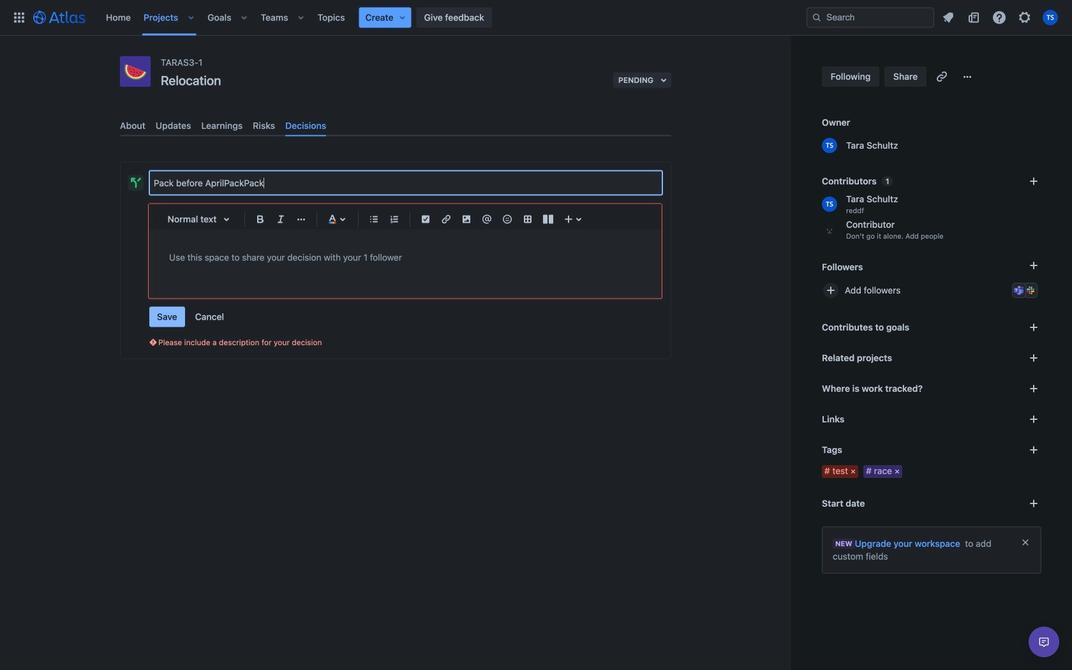 Task type: describe. For each thing, give the bounding box(es) containing it.
bullet list ⌘⇧8 image
[[367, 212, 382, 227]]

add image, video, or file image
[[459, 212, 474, 227]]

text formatting group
[[250, 209, 312, 230]]

help image
[[992, 10, 1008, 25]]

italic ⌘i image
[[273, 212, 289, 227]]

search image
[[812, 12, 822, 23]]

error image
[[148, 338, 158, 348]]

close tag image
[[849, 467, 859, 477]]

close banner image
[[1021, 538, 1031, 548]]

emoji : image
[[500, 212, 515, 227]]

msteams logo showing  channels are connected to this project image
[[1015, 285, 1025, 296]]

add work tracking links image
[[1027, 381, 1042, 397]]

bold ⌘b image
[[253, 212, 268, 227]]

Main content area, start typing to enter text. text field
[[169, 250, 642, 265]]

Search field
[[807, 7, 935, 28]]

add tag image
[[1027, 443, 1042, 458]]

decision icon image
[[131, 178, 141, 188]]

more formatting image
[[294, 212, 309, 227]]

action item [] image
[[418, 212, 434, 227]]

mention @ image
[[480, 212, 495, 227]]

switch to... image
[[11, 10, 27, 25]]

close tag image
[[893, 467, 903, 477]]

set start date image
[[1027, 496, 1042, 511]]

open intercom messenger image
[[1037, 635, 1052, 650]]

add link image
[[1027, 412, 1042, 427]]



Task type: vqa. For each thing, say whether or not it's contained in the screenshot.
Add tag "IMAGE"
yes



Task type: locate. For each thing, give the bounding box(es) containing it.
What's the summary of your decision? text field
[[150, 172, 662, 195]]

add follower image
[[824, 283, 839, 298]]

group
[[149, 307, 232, 327]]

top element
[[8, 0, 807, 35]]

None search field
[[807, 7, 935, 28]]

slack logo showing nan channels are connected to this project image
[[1026, 285, 1036, 296]]

add related project image
[[1027, 351, 1042, 366]]

table ⇧⌥t image
[[520, 212, 536, 227]]

add team or contributors image
[[1027, 174, 1042, 189]]

numbered list ⌘⇧7 image
[[387, 212, 402, 227]]

list formating group
[[364, 209, 405, 230]]

banner
[[0, 0, 1073, 36]]

settings image
[[1018, 10, 1033, 25]]

add goals image
[[1027, 320, 1042, 335]]

layouts image
[[541, 212, 556, 227]]

add a follower image
[[1027, 258, 1042, 273]]

link ⌘k image
[[439, 212, 454, 227]]

notifications image
[[941, 10, 957, 25]]

tab list
[[115, 115, 677, 136]]

account image
[[1043, 10, 1059, 25]]



